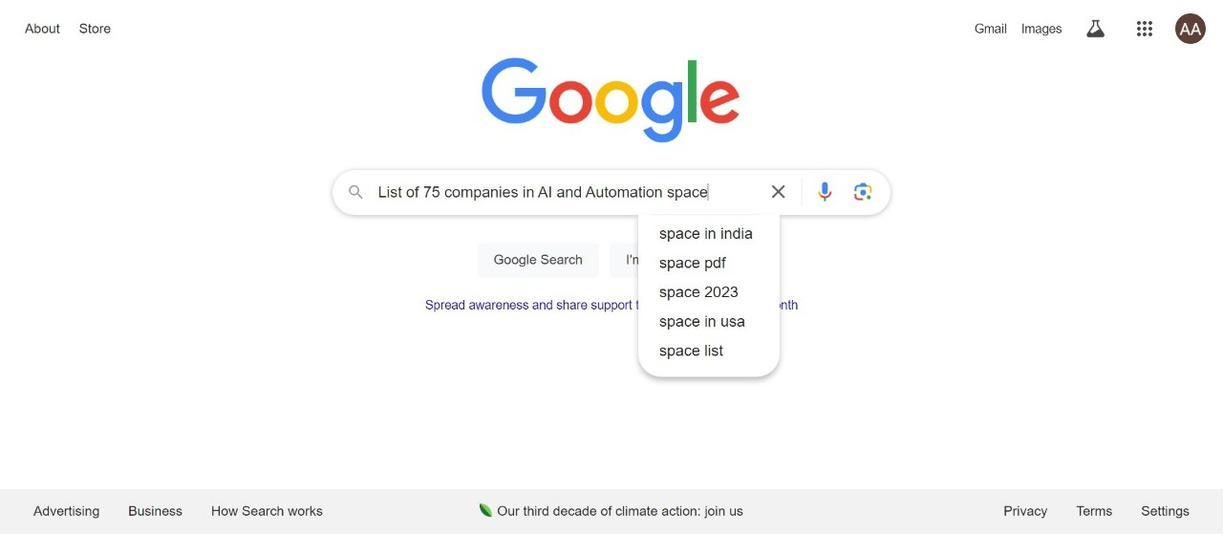Task type: describe. For each thing, give the bounding box(es) containing it.
Search text field
[[378, 171, 756, 215]]

search by voice image
[[814, 180, 837, 203]]



Task type: vqa. For each thing, say whether or not it's contained in the screenshot.
3 hr 27 min's +6% emissions
no



Task type: locate. For each thing, give the bounding box(es) containing it.
search labs image
[[1084, 17, 1107, 40]]

search by image image
[[852, 180, 875, 203]]

google image
[[482, 57, 742, 145]]

None search field
[[19, 164, 1204, 377]]

list box
[[638, 219, 780, 365]]



